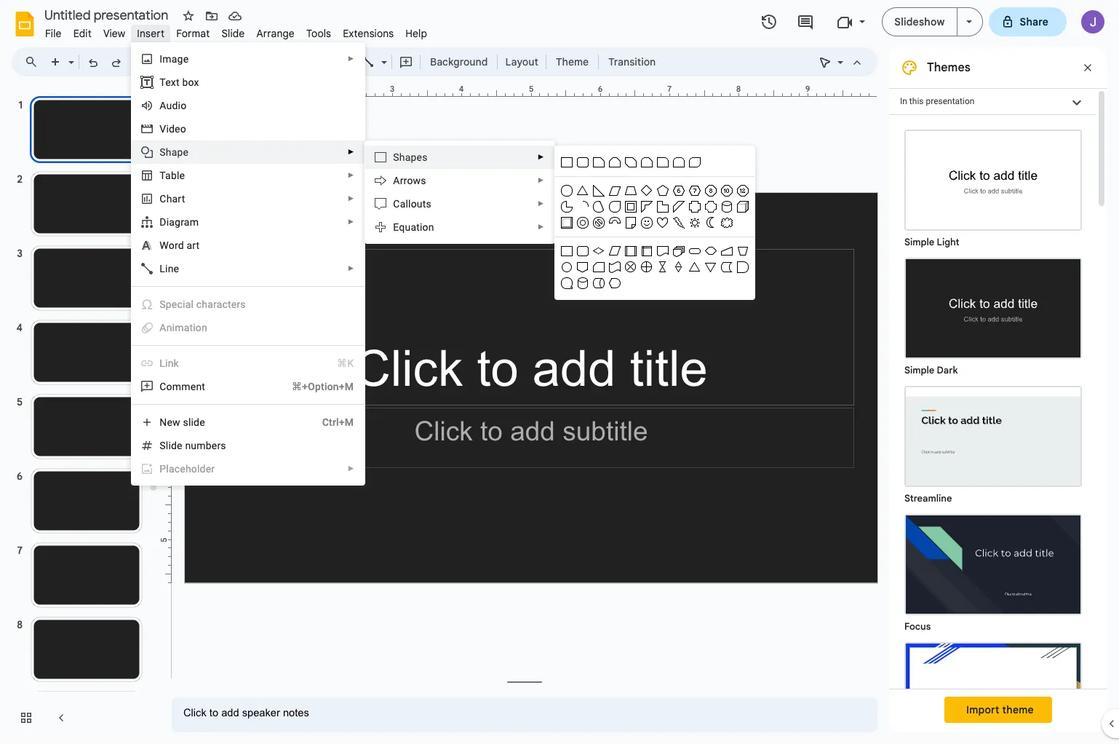 Task type: locate. For each thing, give the bounding box(es) containing it.
v
[[160, 123, 166, 135]]

chord image
[[591, 199, 607, 215]]

1 vertical spatial art
[[187, 240, 200, 251]]

7 row from the top
[[559, 275, 752, 291]]

3 row from the top
[[559, 199, 752, 215]]

menu bar inside menu bar banner
[[39, 19, 433, 43]]

video v element
[[160, 123, 191, 135]]

cell down "flowchart: document" image
[[655, 275, 671, 291]]

e quation
[[393, 221, 434, 233]]

navigation
[[0, 82, 160, 744]]

flowchart: stored data image
[[720, 259, 736, 275]]

dodecagon image
[[736, 183, 752, 199]]

c for allouts
[[393, 198, 400, 210]]

art right ord at the top left
[[187, 240, 200, 251]]

menu containing s
[[365, 141, 556, 244]]

menu item
[[141, 297, 354, 312], [141, 320, 354, 335], [141, 356, 354, 371], [141, 462, 355, 476]]

Simple Light radio
[[898, 122, 1090, 744]]

link k element
[[160, 357, 183, 369]]

presentation options image
[[966, 20, 972, 23]]

1 horizontal spatial art
[[187, 240, 200, 251]]

flowchart: punched tape image
[[607, 259, 623, 275]]

ial
[[183, 298, 194, 310]]

0 vertical spatial art
[[172, 193, 185, 205]]

flowchart: manual input image
[[720, 243, 736, 259]]

theme button
[[550, 51, 596, 73]]

c for h
[[160, 193, 166, 205]]

s
[[160, 146, 166, 158], [393, 151, 400, 163]]

parallelogram image
[[607, 183, 623, 199]]

4 menu item from the top
[[141, 462, 355, 476]]

a for nimation
[[160, 322, 166, 333]]

slid e numbers
[[160, 440, 226, 451]]

box
[[182, 76, 199, 88]]

simple
[[905, 236, 935, 248], [905, 364, 935, 376]]

teardrop image
[[607, 199, 623, 215]]

presentation
[[926, 96, 975, 106]]

characters
[[196, 298, 246, 310]]

co
[[160, 381, 172, 392]]

sun image
[[687, 215, 704, 231]]

menu item up ment
[[141, 356, 354, 371]]

cell down flowchart: manual input icon
[[720, 275, 736, 291]]

spe c ial characters
[[160, 298, 246, 310]]

layout
[[506, 55, 539, 68]]

cell down flowchart: terminator icon
[[687, 275, 704, 291]]

0 horizontal spatial art
[[172, 193, 185, 205]]

e
[[177, 440, 183, 451]]

snip same side corner rectangle image
[[607, 154, 623, 170]]

s down v
[[160, 146, 166, 158]]

flowchart: extract image
[[687, 259, 704, 275]]

slide
[[222, 27, 245, 40]]

⌘+option+m
[[292, 381, 354, 392]]

edit
[[73, 27, 92, 40]]

cell
[[623, 275, 639, 291], [655, 275, 671, 291], [687, 275, 704, 291], [720, 275, 736, 291], [736, 275, 752, 291]]

w
[[160, 240, 169, 251]]

format menu item
[[170, 25, 216, 42]]

1 simple from the top
[[905, 236, 935, 248]]

insert menu item
[[131, 25, 170, 42]]

flowchart: sequential access storage image
[[559, 275, 575, 291]]

1 horizontal spatial s
[[393, 151, 400, 163]]

t
[[160, 76, 165, 88]]

menu bar
[[39, 19, 433, 43]]

background
[[430, 55, 488, 68]]

option group
[[890, 115, 1096, 744]]

edit menu item
[[67, 25, 97, 42]]

select line image
[[378, 52, 387, 58]]

b
[[171, 170, 177, 181]]

c up d
[[160, 193, 166, 205]]

►
[[348, 55, 355, 63], [348, 148, 355, 156], [538, 153, 545, 161], [348, 171, 355, 179], [538, 176, 545, 184], [348, 194, 355, 202], [538, 199, 545, 207], [348, 218, 355, 226], [538, 223, 545, 231], [348, 264, 355, 272], [348, 464, 355, 472]]

flowchart: data image
[[607, 243, 623, 259]]

5 cell from the left
[[736, 275, 752, 291]]

1 vertical spatial a
[[393, 175, 400, 186]]

format
[[176, 27, 210, 40]]

a
[[160, 100, 166, 111], [393, 175, 400, 186], [160, 322, 166, 333]]

audio u element
[[160, 100, 191, 111]]

flowchart: predefined process image
[[623, 243, 639, 259]]

extensions
[[343, 27, 394, 40]]

cell down flowchart: manual operation icon
[[736, 275, 752, 291]]

a down 's hapes'
[[393, 175, 400, 186]]

option group inside themes section
[[890, 115, 1096, 744]]

cloud image
[[720, 215, 736, 231]]

rectangle image
[[559, 154, 575, 170]]

cell right 'flowchart: direct access storage' icon
[[623, 275, 639, 291]]

shift image
[[906, 644, 1081, 742]]

v ideo
[[160, 123, 186, 135]]

arc image
[[575, 199, 591, 215]]

diagram d element
[[160, 216, 203, 228]]

chart h element
[[160, 193, 190, 205]]

0 horizontal spatial c
[[160, 193, 166, 205]]

pie image
[[559, 199, 575, 215]]

2 vertical spatial a
[[160, 322, 166, 333]]

n
[[160, 416, 167, 428]]

► for iagram
[[348, 218, 355, 226]]

1 vertical spatial simple
[[905, 364, 935, 376]]

share button
[[989, 7, 1067, 36]]

menu containing i
[[131, 42, 366, 486]]

moon image
[[704, 215, 720, 231]]

c up e
[[393, 198, 400, 210]]

simple left light
[[905, 236, 935, 248]]

menu item containing p
[[141, 462, 355, 476]]

import theme button
[[945, 697, 1053, 723]]

⌘k element
[[320, 356, 354, 371]]

flowchart: display image
[[607, 275, 623, 291]]

callouts c element
[[393, 198, 436, 210]]

2 menu item from the top
[[141, 320, 354, 335]]

snip single corner rectangle image
[[591, 154, 607, 170]]

Shift radio
[[898, 635, 1090, 744]]

diamond image
[[639, 183, 655, 199]]

transition
[[609, 55, 656, 68]]

art for c h art
[[172, 193, 185, 205]]

option group containing simple light
[[890, 115, 1096, 744]]

ta b le
[[160, 170, 185, 181]]

c
[[177, 298, 183, 310]]

row
[[559, 154, 752, 170], [559, 183, 752, 199], [559, 199, 752, 215], [559, 215, 752, 231], [559, 243, 752, 259], [559, 259, 752, 275], [559, 275, 752, 291]]

ta
[[160, 170, 171, 181]]

flowchart: internal storage image
[[639, 243, 655, 259]]

block arc image
[[607, 215, 623, 231]]

d iagram
[[160, 216, 199, 228]]

themes application
[[0, 0, 1120, 744]]

simple left 'dark'
[[905, 364, 935, 376]]

0 vertical spatial a
[[160, 100, 166, 111]]

heart image
[[655, 215, 671, 231]]

flowchart: delay image
[[736, 259, 752, 275]]

plaque image
[[704, 199, 720, 215]]

art
[[172, 193, 185, 205], [187, 240, 200, 251]]

a for rrows
[[393, 175, 400, 186]]

file menu item
[[39, 25, 67, 42]]

import theme
[[967, 703, 1034, 716]]

art up the d iagram
[[172, 193, 185, 205]]

a left the "dio"
[[160, 100, 166, 111]]

0 vertical spatial simple
[[905, 236, 935, 248]]

a for u
[[160, 100, 166, 111]]

► for rrows
[[538, 176, 545, 184]]

► for laceholder
[[348, 464, 355, 472]]

flowchart: multidocument image
[[671, 243, 687, 259]]

simple dark
[[905, 364, 958, 376]]

snip diagonal corner rectangle image
[[623, 154, 639, 170]]

menu bar containing file
[[39, 19, 433, 43]]

menu item down "characters"
[[141, 320, 354, 335]]

⌘+option+m element
[[274, 379, 354, 394]]

s for hapes
[[393, 151, 400, 163]]

1 horizontal spatial c
[[393, 198, 400, 210]]

menu item down numbers
[[141, 462, 355, 476]]

half frame image
[[639, 199, 655, 215]]

quation
[[399, 221, 434, 233]]

share
[[1020, 15, 1049, 28]]

help menu item
[[400, 25, 433, 42]]

c
[[160, 193, 166, 205], [393, 198, 400, 210]]

0 horizontal spatial s
[[160, 146, 166, 158]]

flowchart: summing junction image
[[623, 259, 639, 275]]

can image
[[720, 199, 736, 215]]

menu
[[131, 42, 366, 486], [365, 141, 556, 244], [555, 146, 756, 300]]

slid
[[160, 440, 177, 451]]

theme
[[1003, 703, 1034, 716]]

layout button
[[501, 51, 543, 73]]

text box t element
[[160, 76, 204, 88]]

w ord art
[[160, 240, 200, 251]]

trapezoid image
[[623, 183, 639, 199]]

5 row from the top
[[559, 243, 752, 259]]

navigation inside the themes "application"
[[0, 82, 160, 744]]

s hape
[[160, 146, 189, 158]]

2 simple from the top
[[905, 364, 935, 376]]

flowchart: document image
[[655, 243, 671, 259]]

arrows a element
[[393, 175, 431, 186]]

image i element
[[160, 53, 193, 65]]

word art w element
[[160, 240, 204, 251]]

flowchart: or image
[[639, 259, 655, 275]]

flowchart: magnetic disk image
[[575, 275, 591, 291]]

s up a rrows
[[393, 151, 400, 163]]

e
[[393, 221, 399, 233]]

menu item up the nimation
[[141, 297, 354, 312]]

flowchart: direct access storage image
[[591, 275, 607, 291]]

menu item containing spe
[[141, 297, 354, 312]]

co m ment
[[160, 381, 205, 392]]

flowchart: merge image
[[704, 259, 720, 275]]

3 menu item from the top
[[141, 356, 354, 371]]

lin k
[[160, 357, 179, 369]]

donut image
[[575, 215, 591, 231]]

extensions menu item
[[337, 25, 400, 42]]

themes
[[928, 60, 971, 75]]

► for hape
[[348, 148, 355, 156]]

snip and round single corner rectangle image
[[639, 154, 655, 170]]

1 menu item from the top
[[141, 297, 354, 312]]

a down spe
[[160, 322, 166, 333]]



Task type: vqa. For each thing, say whether or not it's contained in the screenshot.


Task type: describe. For each thing, give the bounding box(es) containing it.
cross image
[[687, 199, 704, 215]]

frame image
[[623, 199, 639, 215]]

c allouts
[[393, 198, 432, 210]]

import
[[967, 703, 1000, 716]]

l shape image
[[655, 199, 671, 215]]

s for hape
[[160, 146, 166, 158]]

ment
[[181, 381, 205, 392]]

m
[[172, 381, 181, 392]]

Menus field
[[18, 52, 50, 72]]

flowchart: manual operation image
[[736, 243, 752, 259]]

Streamline radio
[[898, 379, 1090, 507]]

flowchart: preparation image
[[704, 243, 720, 259]]

streamline
[[905, 492, 953, 505]]

oval image
[[559, 183, 575, 199]]

Rename text field
[[39, 6, 177, 23]]

simple light
[[905, 236, 960, 248]]

slide menu item
[[216, 25, 251, 42]]

line
[[160, 263, 179, 274]]

diagonal stripe image
[[671, 199, 687, 215]]

this
[[910, 96, 924, 106]]

special characters c element
[[160, 298, 250, 310]]

a rrows
[[393, 175, 426, 186]]

dark
[[937, 364, 958, 376]]

► for quation
[[538, 223, 545, 231]]

a u dio
[[160, 100, 187, 111]]

flowchart: alternate process image
[[575, 243, 591, 259]]

hexagon image
[[671, 183, 687, 199]]

art for w ord art
[[187, 240, 200, 251]]

ctrl+m
[[322, 416, 354, 428]]

file
[[45, 27, 62, 40]]

lin
[[160, 357, 174, 369]]

mode and view toolbar
[[814, 47, 869, 76]]

light
[[937, 236, 960, 248]]

d
[[160, 216, 167, 228]]

c h art
[[160, 193, 185, 205]]

1 cell from the left
[[623, 275, 639, 291]]

arrange menu item
[[251, 25, 301, 42]]

flowchart: decision image
[[591, 243, 607, 259]]

decagon image
[[720, 183, 736, 199]]

Focus radio
[[898, 507, 1090, 635]]

iagram
[[167, 216, 199, 228]]

► for mage
[[348, 55, 355, 63]]

6 row from the top
[[559, 259, 752, 275]]

i mage
[[160, 53, 189, 65]]

regular pentagon image
[[655, 183, 671, 199]]

themes section
[[890, 47, 1108, 744]]

view menu item
[[97, 25, 131, 42]]

s hapes
[[393, 151, 428, 163]]

round same side corner rectangle image
[[671, 154, 687, 170]]

octagon image
[[704, 183, 720, 199]]

le
[[177, 170, 185, 181]]

laceholder
[[166, 463, 215, 475]]

in this presentation tab
[[890, 88, 1096, 115]]

hape
[[166, 146, 189, 158]]

triangle image
[[575, 183, 591, 199]]

live pointer settings image
[[834, 52, 844, 58]]

rrows
[[400, 175, 426, 186]]

"no" symbol image
[[591, 215, 607, 231]]

comment m element
[[160, 381, 210, 392]]

hapes
[[400, 151, 428, 163]]

flowchart: card image
[[591, 259, 607, 275]]

shape s element
[[160, 146, 193, 158]]

shapes s element
[[393, 151, 432, 163]]

► for hapes
[[538, 153, 545, 161]]

placeholder p element
[[160, 463, 219, 475]]

numbers
[[185, 440, 226, 451]]

slideshow
[[895, 15, 945, 28]]

in this presentation
[[901, 96, 975, 106]]

menu item containing a
[[141, 320, 354, 335]]

ideo
[[166, 123, 186, 135]]

ord
[[169, 240, 184, 251]]

help
[[406, 27, 427, 40]]

in
[[901, 96, 908, 106]]

insert
[[137, 27, 165, 40]]

round single corner rectangle image
[[655, 154, 671, 170]]

transition button
[[602, 51, 663, 73]]

round diagonal corner rectangle image
[[687, 154, 704, 170]]

rounded rectangle image
[[575, 154, 591, 170]]

n ew slide
[[160, 416, 205, 428]]

flowchart: connector image
[[559, 259, 575, 275]]

folded corner image
[[623, 215, 639, 231]]

line q element
[[160, 263, 184, 274]]

equation e element
[[393, 221, 439, 233]]

theme
[[556, 55, 589, 68]]

1 row from the top
[[559, 154, 752, 170]]

Star checkbox
[[178, 6, 199, 26]]

allouts
[[400, 198, 432, 210]]

⌘k
[[337, 357, 354, 369]]

► for allouts
[[538, 199, 545, 207]]

4 cell from the left
[[720, 275, 736, 291]]

2 row from the top
[[559, 183, 752, 199]]

simple for simple light
[[905, 236, 935, 248]]

background button
[[424, 51, 495, 73]]

ctrl+m element
[[305, 415, 354, 430]]

u
[[166, 100, 172, 111]]

i
[[160, 53, 163, 65]]

ew
[[167, 416, 180, 428]]

p
[[160, 463, 166, 475]]

table b element
[[160, 170, 189, 181]]

simple for simple dark
[[905, 364, 935, 376]]

view
[[103, 27, 125, 40]]

mage
[[163, 53, 189, 65]]

flowchart: sort image
[[671, 259, 687, 275]]

h
[[166, 193, 172, 205]]

p laceholder
[[160, 463, 215, 475]]

new slide n element
[[160, 416, 210, 428]]

3 cell from the left
[[687, 275, 704, 291]]

main toolbar
[[43, 51, 663, 73]]

bevel image
[[559, 215, 575, 231]]

menu bar banner
[[0, 0, 1120, 744]]

flowchart: terminator image
[[687, 243, 704, 259]]

right triangle image
[[591, 183, 607, 199]]

smiley face image
[[639, 215, 655, 231]]

new slide with layout image
[[65, 52, 74, 58]]

slide
[[183, 416, 205, 428]]

flowchart: off-page connector image
[[575, 259, 591, 275]]

lightning bolt image
[[671, 215, 687, 231]]

slideshow button
[[883, 7, 958, 36]]

slide numbers e element
[[160, 440, 231, 451]]

menu item containing lin
[[141, 356, 354, 371]]

animation a element
[[160, 322, 212, 333]]

tools
[[306, 27, 331, 40]]

dio
[[172, 100, 187, 111]]

cube image
[[736, 199, 752, 215]]

heptagon image
[[687, 183, 704, 199]]

4 row from the top
[[559, 215, 752, 231]]

2 cell from the left
[[655, 275, 671, 291]]

Simple Dark radio
[[898, 250, 1090, 379]]

t ext box
[[160, 76, 199, 88]]

flowchart: collate image
[[655, 259, 671, 275]]

k
[[174, 357, 179, 369]]

nimation
[[166, 322, 207, 333]]

arrange
[[257, 27, 295, 40]]

a nimation
[[160, 322, 207, 333]]

spe
[[160, 298, 177, 310]]

ext
[[165, 76, 180, 88]]

focus
[[905, 620, 931, 633]]

flowchart: process image
[[559, 243, 575, 259]]

tools menu item
[[301, 25, 337, 42]]



